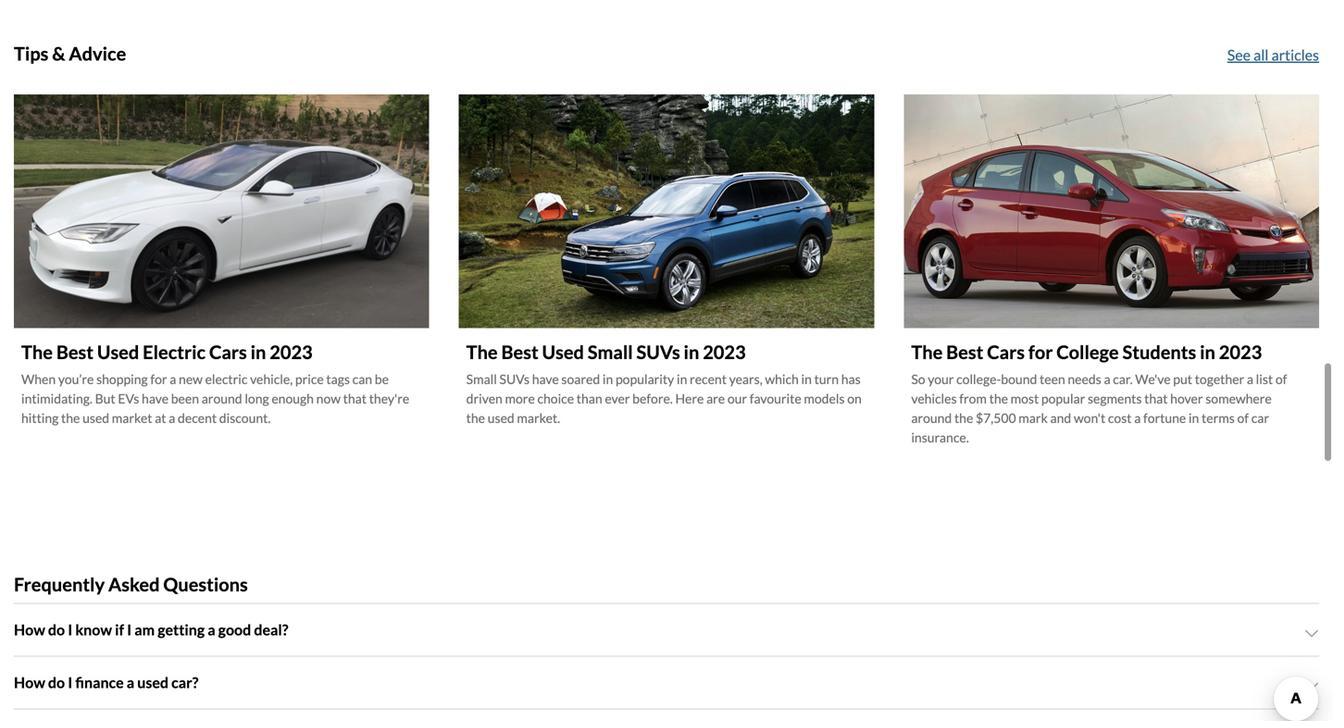 Task type: vqa. For each thing, say whether or not it's contained in the screenshot.
chevron double left image
no



Task type: describe. For each thing, give the bounding box(es) containing it.
2023 for the best used small suvs in 2023
[[703, 341, 746, 364]]

if
[[115, 621, 124, 639]]

favourite
[[750, 391, 802, 406]]

chevron down image
[[1305, 679, 1319, 694]]

know
[[75, 621, 112, 639]]

won't
[[1074, 410, 1106, 426]]

frequently asked questions
[[14, 574, 248, 596]]

price
[[295, 371, 324, 387]]

shopping
[[96, 371, 148, 387]]

hitting
[[21, 410, 59, 426]]

been
[[171, 391, 199, 406]]

a left car.
[[1104, 371, 1111, 387]]

more
[[505, 391, 535, 406]]

recent
[[690, 371, 727, 387]]

mark
[[1019, 410, 1048, 426]]

college-
[[957, 371, 1001, 387]]

enough
[[272, 391, 314, 406]]

used for electric
[[97, 341, 139, 364]]

asked
[[108, 574, 160, 596]]

college
[[1057, 341, 1119, 364]]

deal?
[[254, 621, 288, 639]]

teen
[[1040, 371, 1066, 387]]

best for the best used electric cars in 2023
[[56, 341, 94, 364]]

hover
[[1171, 391, 1203, 406]]

than
[[577, 391, 602, 406]]

in left turn
[[801, 371, 812, 387]]

am
[[134, 621, 155, 639]]

now
[[316, 391, 341, 406]]

for inside the best cars for college students in 2023 so your college-bound teen needs a car. we've put together a list of vehicles from the most popular segments that hover somewhere around the $7,500 mark and won't cost a fortune in terms of car insurance.
[[1029, 341, 1053, 364]]

models
[[804, 391, 845, 406]]

used for small
[[542, 341, 584, 364]]

are
[[707, 391, 725, 406]]

in down hover
[[1189, 410, 1199, 426]]

years,
[[729, 371, 763, 387]]

you're
[[58, 371, 94, 387]]

i for finance
[[68, 674, 72, 692]]

good
[[218, 621, 251, 639]]

driven
[[466, 391, 503, 406]]

from
[[960, 391, 987, 406]]

insurance.
[[911, 430, 969, 445]]

the best cars for college students in 2023 so your college-bound teen needs a car. we've put together a list of vehicles from the most popular segments that hover somewhere around the $7,500 mark and won't cost a fortune in terms of car insurance.
[[911, 341, 1287, 445]]

finance
[[75, 674, 124, 692]]

students
[[1123, 341, 1197, 364]]

tips
[[14, 43, 48, 65]]

in up 'recent'
[[684, 341, 699, 364]]

which
[[765, 371, 799, 387]]

the for the best used electric cars in 2023
[[21, 341, 53, 364]]

vehicle,
[[250, 371, 293, 387]]

car.
[[1113, 371, 1133, 387]]

market.
[[517, 410, 560, 426]]

has
[[841, 371, 861, 387]]

the inside the best used small suvs in 2023 small suvs have soared in popularity in recent years, which in turn has driven more choice than ever before. here are our favourite models on the used market.
[[466, 410, 485, 426]]

together
[[1195, 371, 1245, 387]]

&
[[52, 43, 65, 65]]

in up here
[[677, 371, 687, 387]]

a right at
[[169, 410, 175, 426]]

be
[[375, 371, 389, 387]]

getting
[[158, 621, 205, 639]]

so
[[911, 371, 926, 387]]

the best used electric cars in 2023 image
[[14, 95, 429, 328]]

a left good
[[208, 621, 215, 639]]

evs
[[118, 391, 139, 406]]

the best cars for college students in 2023 image
[[904, 95, 1319, 328]]

your
[[928, 371, 954, 387]]

but
[[95, 391, 115, 406]]

market
[[112, 410, 152, 426]]

see all articles link
[[1228, 44, 1319, 66]]

at
[[155, 410, 166, 426]]

the best used electric cars in 2023 when you're shopping for a new electric vehicle, price tags can be intimidating. but evs have been around long enough now that they're hitting the used market at a decent discount.
[[21, 341, 409, 426]]

cars inside the best cars for college students in 2023 so your college-bound teen needs a car. we've put together a list of vehicles from the most popular segments that hover somewhere around the $7,500 mark and won't cost a fortune in terms of car insurance.
[[987, 341, 1025, 364]]

choice
[[537, 391, 574, 406]]

how do i know if i am getting a good deal?
[[14, 621, 288, 639]]

electric
[[143, 341, 206, 364]]

0 vertical spatial of
[[1276, 371, 1287, 387]]

$7,500
[[976, 410, 1016, 426]]

ever
[[605, 391, 630, 406]]

car?
[[171, 674, 199, 692]]

vehicles
[[911, 391, 957, 406]]

around inside the best cars for college students in 2023 so your college-bound teen needs a car. we've put together a list of vehicles from the most popular segments that hover somewhere around the $7,500 mark and won't cost a fortune in terms of car insurance.
[[911, 410, 952, 426]]

questions
[[163, 574, 248, 596]]

in up ever
[[603, 371, 613, 387]]

all
[[1254, 46, 1269, 64]]

when
[[21, 371, 56, 387]]

0 vertical spatial suvs
[[637, 341, 680, 364]]

tags
[[326, 371, 350, 387]]

discount.
[[219, 410, 271, 426]]

see
[[1228, 46, 1251, 64]]

turn
[[814, 371, 839, 387]]

popularity
[[616, 371, 674, 387]]

how for how do i know if i am getting a good deal?
[[14, 621, 45, 639]]

articles
[[1272, 46, 1319, 64]]

the inside "the best used electric cars in 2023 when you're shopping for a new electric vehicle, price tags can be intimidating. but evs have been around long enough now that they're hitting the used market at a decent discount."
[[61, 410, 80, 426]]

chevron down image
[[1305, 626, 1319, 641]]

1 vertical spatial small
[[466, 371, 497, 387]]

a left list
[[1247, 371, 1254, 387]]



Task type: locate. For each thing, give the bounding box(es) containing it.
0 horizontal spatial for
[[150, 371, 167, 387]]

the down intimidating.
[[61, 410, 80, 426]]

best
[[56, 341, 94, 364], [501, 341, 539, 364], [946, 341, 984, 364]]

before.
[[633, 391, 673, 406]]

cars
[[209, 341, 247, 364], [987, 341, 1025, 364]]

best inside the best cars for college students in 2023 so your college-bound teen needs a car. we've put together a list of vehicles from the most popular segments that hover somewhere around the $7,500 mark and won't cost a fortune in terms of car insurance.
[[946, 341, 984, 364]]

the down the from
[[955, 410, 973, 426]]

the
[[989, 391, 1008, 406], [61, 410, 80, 426], [466, 410, 485, 426], [955, 410, 973, 426]]

0 horizontal spatial used
[[97, 341, 139, 364]]

0 horizontal spatial of
[[1238, 410, 1249, 426]]

used left the car?
[[137, 674, 169, 692]]

how down frequently
[[14, 621, 45, 639]]

i left finance
[[68, 674, 72, 692]]

for inside "the best used electric cars in 2023 when you're shopping for a new electric vehicle, price tags can be intimidating. but evs have been around long enough now that they're hitting the used market at a decent discount."
[[150, 371, 167, 387]]

the up when
[[21, 341, 53, 364]]

needs
[[1068, 371, 1102, 387]]

suvs up "more"
[[500, 371, 530, 387]]

3 best from the left
[[946, 341, 984, 364]]

1 horizontal spatial around
[[911, 410, 952, 426]]

used down but
[[82, 410, 109, 426]]

used up shopping
[[97, 341, 139, 364]]

1 best from the left
[[56, 341, 94, 364]]

3 the from the left
[[911, 341, 943, 364]]

0 horizontal spatial the
[[21, 341, 53, 364]]

do inside how do i know if i am getting a good deal? dropdown button
[[48, 621, 65, 639]]

1 do from the top
[[48, 621, 65, 639]]

how do i know if i am getting a good deal? button
[[14, 604, 1319, 656]]

2 how from the top
[[14, 674, 45, 692]]

0 horizontal spatial used
[[82, 410, 109, 426]]

cars up bound in the bottom of the page
[[987, 341, 1025, 364]]

the best used small suvs in 2023 image
[[459, 95, 874, 328]]

have up choice
[[532, 371, 559, 387]]

1 horizontal spatial used
[[137, 674, 169, 692]]

around down electric
[[202, 391, 242, 406]]

1 cars from the left
[[209, 341, 247, 364]]

that inside the best cars for college students in 2023 so your college-bound teen needs a car. we've put together a list of vehicles from the most popular segments that hover somewhere around the $7,500 mark and won't cost a fortune in terms of car insurance.
[[1145, 391, 1168, 406]]

1 horizontal spatial have
[[532, 371, 559, 387]]

1 the from the left
[[21, 341, 53, 364]]

decent
[[178, 410, 217, 426]]

2 do from the top
[[48, 674, 65, 692]]

0 horizontal spatial around
[[202, 391, 242, 406]]

1 how from the top
[[14, 621, 45, 639]]

the inside the best used small suvs in 2023 small suvs have soared in popularity in recent years, which in turn has driven more choice than ever before. here are our favourite models on the used market.
[[466, 341, 498, 364]]

2023 inside "the best used electric cars in 2023 when you're shopping for a new electric vehicle, price tags can be intimidating. but evs have been around long enough now that they're hitting the used market at a decent discount."
[[270, 341, 313, 364]]

1 that from the left
[[343, 391, 367, 406]]

suvs
[[637, 341, 680, 364], [500, 371, 530, 387]]

1 horizontal spatial used
[[542, 341, 584, 364]]

the up so
[[911, 341, 943, 364]]

in inside "the best used electric cars in 2023 when you're shopping for a new electric vehicle, price tags can be intimidating. but evs have been around long enough now that they're hitting the used market at a decent discount."
[[251, 341, 266, 364]]

best up college-
[[946, 341, 984, 364]]

most
[[1011, 391, 1039, 406]]

0 horizontal spatial that
[[343, 391, 367, 406]]

2023 inside the best used small suvs in 2023 small suvs have soared in popularity in recent years, which in turn has driven more choice than ever before. here are our favourite models on the used market.
[[703, 341, 746, 364]]

0 horizontal spatial small
[[466, 371, 497, 387]]

0 horizontal spatial 2023
[[270, 341, 313, 364]]

1 2023 from the left
[[270, 341, 313, 364]]

the up $7,500
[[989, 391, 1008, 406]]

2 used from the left
[[542, 341, 584, 364]]

popular
[[1042, 391, 1085, 406]]

1 horizontal spatial of
[[1276, 371, 1287, 387]]

that
[[343, 391, 367, 406], [1145, 391, 1168, 406]]

do
[[48, 621, 65, 639], [48, 674, 65, 692]]

2 horizontal spatial used
[[488, 410, 515, 426]]

1 horizontal spatial 2023
[[703, 341, 746, 364]]

around down vehicles at the bottom right of page
[[911, 410, 952, 426]]

2 cars from the left
[[987, 341, 1025, 364]]

car
[[1252, 410, 1269, 426]]

1 used from the left
[[97, 341, 139, 364]]

2 horizontal spatial best
[[946, 341, 984, 364]]

i left know at the left
[[68, 621, 72, 639]]

1 horizontal spatial best
[[501, 341, 539, 364]]

for up teen at the bottom
[[1029, 341, 1053, 364]]

a right cost
[[1134, 410, 1141, 426]]

used inside "the best used electric cars in 2023 when you're shopping for a new electric vehicle, price tags can be intimidating. but evs have been around long enough now that they're hitting the used market at a decent discount."
[[82, 410, 109, 426]]

how left finance
[[14, 674, 45, 692]]

and
[[1051, 410, 1072, 426]]

bound
[[1001, 371, 1037, 387]]

the for the best used small suvs in 2023
[[466, 341, 498, 364]]

we've
[[1135, 371, 1171, 387]]

see all articles
[[1228, 46, 1319, 64]]

0 vertical spatial around
[[202, 391, 242, 406]]

a right finance
[[127, 674, 134, 692]]

0 vertical spatial do
[[48, 621, 65, 639]]

best up "more"
[[501, 341, 539, 364]]

small up soared
[[588, 341, 633, 364]]

used inside the best used small suvs in 2023 small suvs have soared in popularity in recent years, which in turn has driven more choice than ever before. here are our favourite models on the used market.
[[542, 341, 584, 364]]

the inside "the best used electric cars in 2023 when you're shopping for a new electric vehicle, price tags can be intimidating. but evs have been around long enough now that they're hitting the used market at a decent discount."
[[21, 341, 53, 364]]

1 horizontal spatial that
[[1145, 391, 1168, 406]]

i
[[68, 621, 72, 639], [127, 621, 132, 639], [68, 674, 72, 692]]

2 2023 from the left
[[703, 341, 746, 364]]

0 vertical spatial for
[[1029, 341, 1053, 364]]

put
[[1173, 371, 1193, 387]]

2023 up the price
[[270, 341, 313, 364]]

how do i finance a used car?
[[14, 674, 199, 692]]

how
[[14, 621, 45, 639], [14, 674, 45, 692]]

i inside how do i finance a used car? dropdown button
[[68, 674, 72, 692]]

1 horizontal spatial suvs
[[637, 341, 680, 364]]

they're
[[369, 391, 409, 406]]

1 vertical spatial do
[[48, 674, 65, 692]]

0 horizontal spatial suvs
[[500, 371, 530, 387]]

on
[[847, 391, 862, 406]]

2023 inside the best cars for college students in 2023 so your college-bound teen needs a car. we've put together a list of vehicles from the most popular segments that hover somewhere around the $7,500 mark and won't cost a fortune in terms of car insurance.
[[1219, 341, 1262, 364]]

2 the from the left
[[466, 341, 498, 364]]

intimidating.
[[21, 391, 92, 406]]

1 horizontal spatial the
[[466, 341, 498, 364]]

1 vertical spatial have
[[142, 391, 169, 406]]

do left finance
[[48, 674, 65, 692]]

the down driven
[[466, 410, 485, 426]]

cars up electric
[[209, 341, 247, 364]]

segments
[[1088, 391, 1142, 406]]

0 vertical spatial have
[[532, 371, 559, 387]]

new
[[179, 371, 203, 387]]

soared
[[562, 371, 600, 387]]

electric
[[205, 371, 248, 387]]

1 vertical spatial for
[[150, 371, 167, 387]]

used inside "the best used electric cars in 2023 when you're shopping for a new electric vehicle, price tags can be intimidating. but evs have been around long enough now that they're hitting the used market at a decent discount."
[[97, 341, 139, 364]]

that down we've
[[1145, 391, 1168, 406]]

2 horizontal spatial 2023
[[1219, 341, 1262, 364]]

used up soared
[[542, 341, 584, 364]]

a left new
[[170, 371, 176, 387]]

0 horizontal spatial best
[[56, 341, 94, 364]]

of left car
[[1238, 410, 1249, 426]]

2023 up together
[[1219, 341, 1262, 364]]

small
[[588, 341, 633, 364], [466, 371, 497, 387]]

best inside the best used small suvs in 2023 small suvs have soared in popularity in recent years, which in turn has driven more choice than ever before. here are our favourite models on the used market.
[[501, 341, 539, 364]]

fortune
[[1144, 410, 1186, 426]]

2 that from the left
[[1145, 391, 1168, 406]]

have inside "the best used electric cars in 2023 when you're shopping for a new electric vehicle, price tags can be intimidating. but evs have been around long enough now that they're hitting the used market at a decent discount."
[[142, 391, 169, 406]]

that inside "the best used electric cars in 2023 when you're shopping for a new electric vehicle, price tags can be intimidating. but evs have been around long enough now that they're hitting the used market at a decent discount."
[[343, 391, 367, 406]]

2023
[[270, 341, 313, 364], [703, 341, 746, 364], [1219, 341, 1262, 364]]

used
[[82, 410, 109, 426], [488, 410, 515, 426], [137, 674, 169, 692]]

terms
[[1202, 410, 1235, 426]]

how for how do i finance a used car?
[[14, 674, 45, 692]]

a
[[170, 371, 176, 387], [1104, 371, 1111, 387], [1247, 371, 1254, 387], [169, 410, 175, 426], [1134, 410, 1141, 426], [208, 621, 215, 639], [127, 674, 134, 692]]

0 horizontal spatial cars
[[209, 341, 247, 364]]

do inside how do i finance a used car? dropdown button
[[48, 674, 65, 692]]

the inside the best cars for college students in 2023 so your college-bound teen needs a car. we've put together a list of vehicles from the most popular segments that hover somewhere around the $7,500 mark and won't cost a fortune in terms of car insurance.
[[911, 341, 943, 364]]

somewhere
[[1206, 391, 1272, 406]]

do for finance
[[48, 674, 65, 692]]

used inside the best used small suvs in 2023 small suvs have soared in popularity in recent years, which in turn has driven more choice than ever before. here are our favourite models on the used market.
[[488, 410, 515, 426]]

do for know
[[48, 621, 65, 639]]

1 horizontal spatial for
[[1029, 341, 1053, 364]]

how do i finance a used car? button
[[14, 657, 1319, 709]]

list
[[1256, 371, 1273, 387]]

for down electric
[[150, 371, 167, 387]]

have
[[532, 371, 559, 387], [142, 391, 169, 406]]

that for 2023
[[343, 391, 367, 406]]

0 vertical spatial how
[[14, 621, 45, 639]]

used inside dropdown button
[[137, 674, 169, 692]]

0 vertical spatial small
[[588, 341, 633, 364]]

3 2023 from the left
[[1219, 341, 1262, 364]]

the for the best cars for college students in 2023
[[911, 341, 943, 364]]

in up vehicle, on the left bottom of the page
[[251, 341, 266, 364]]

best inside "the best used electric cars in 2023 when you're shopping for a new electric vehicle, price tags can be intimidating. but evs have been around long enough now that they're hitting the used market at a decent discount."
[[56, 341, 94, 364]]

cost
[[1108, 410, 1132, 426]]

1 horizontal spatial small
[[588, 341, 633, 364]]

2023 for the best used electric cars in 2023
[[270, 341, 313, 364]]

best up 'you're'
[[56, 341, 94, 364]]

that down can
[[343, 391, 367, 406]]

1 vertical spatial suvs
[[500, 371, 530, 387]]

do left know at the left
[[48, 621, 65, 639]]

2 horizontal spatial the
[[911, 341, 943, 364]]

frequently
[[14, 574, 105, 596]]

tips & advice
[[14, 43, 126, 65]]

1 horizontal spatial cars
[[987, 341, 1025, 364]]

have up at
[[142, 391, 169, 406]]

best for the best used small suvs in 2023
[[501, 341, 539, 364]]

here
[[675, 391, 704, 406]]

suvs up the popularity
[[637, 341, 680, 364]]

the best used small suvs in 2023 small suvs have soared in popularity in recent years, which in turn has driven more choice than ever before. here are our favourite models on the used market.
[[466, 341, 862, 426]]

have inside the best used small suvs in 2023 small suvs have soared in popularity in recent years, which in turn has driven more choice than ever before. here are our favourite models on the used market.
[[532, 371, 559, 387]]

small up driven
[[466, 371, 497, 387]]

for
[[1029, 341, 1053, 364], [150, 371, 167, 387]]

2023 up 'recent'
[[703, 341, 746, 364]]

used down driven
[[488, 410, 515, 426]]

i right if
[[127, 621, 132, 639]]

in
[[251, 341, 266, 364], [684, 341, 699, 364], [1200, 341, 1216, 364], [603, 371, 613, 387], [677, 371, 687, 387], [801, 371, 812, 387], [1189, 410, 1199, 426]]

can
[[352, 371, 372, 387]]

1 vertical spatial of
[[1238, 410, 1249, 426]]

that for in
[[1145, 391, 1168, 406]]

of right list
[[1276, 371, 1287, 387]]

used
[[97, 341, 139, 364], [542, 341, 584, 364]]

2 best from the left
[[501, 341, 539, 364]]

1 vertical spatial around
[[911, 410, 952, 426]]

long
[[245, 391, 269, 406]]

best for the best cars for college students in 2023
[[946, 341, 984, 364]]

1 vertical spatial how
[[14, 674, 45, 692]]

0 horizontal spatial have
[[142, 391, 169, 406]]

around inside "the best used electric cars in 2023 when you're shopping for a new electric vehicle, price tags can be intimidating. but evs have been around long enough now that they're hitting the used market at a decent discount."
[[202, 391, 242, 406]]

i for know
[[68, 621, 72, 639]]

cars inside "the best used electric cars in 2023 when you're shopping for a new electric vehicle, price tags can be intimidating. but evs have been around long enough now that they're hitting the used market at a decent discount."
[[209, 341, 247, 364]]

advice
[[69, 43, 126, 65]]

in up together
[[1200, 341, 1216, 364]]

our
[[728, 391, 747, 406]]

the up driven
[[466, 341, 498, 364]]



